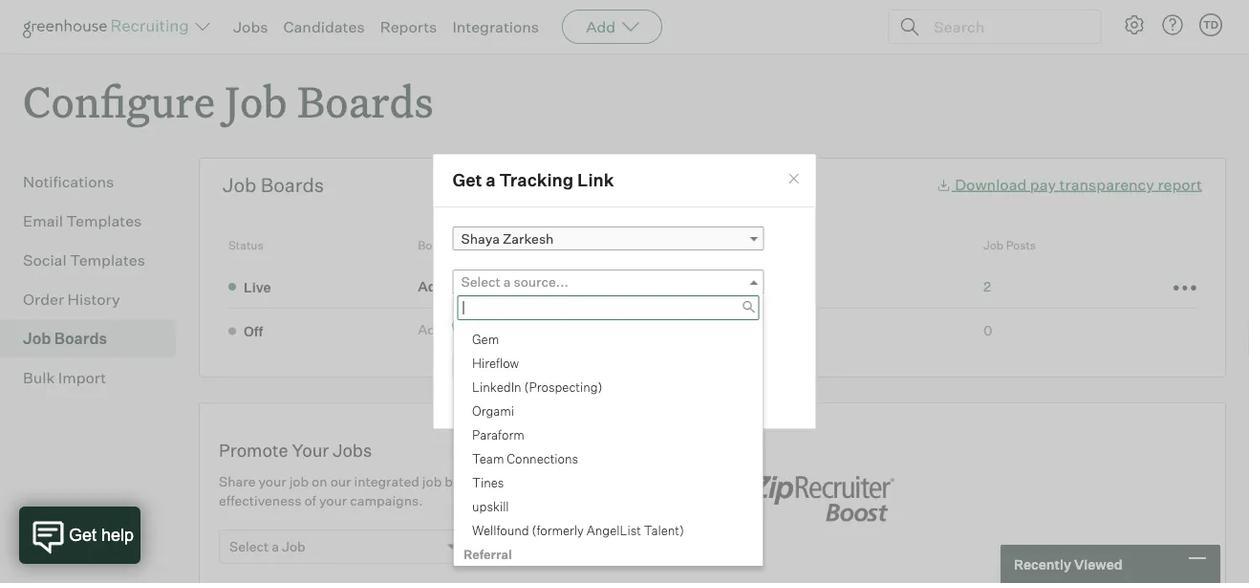 Task type: vqa. For each thing, say whether or not it's contained in the screenshot.
Download Pay Transparency Report
yes



Task type: describe. For each thing, give the bounding box(es) containing it.
1 job from the left
[[289, 473, 309, 490]]

upskill
[[472, 499, 509, 514]]

job boards link
[[23, 327, 168, 350]]

our
[[330, 473, 351, 490]]

tines
[[472, 475, 504, 490]]

get
[[453, 169, 482, 191]]

social templates link
[[23, 249, 168, 272]]

jobs link
[[233, 17, 268, 36]]

2
[[984, 278, 991, 295]]

the
[[553, 473, 573, 490]]

configure image
[[1123, 13, 1146, 36]]

pay
[[1031, 175, 1057, 194]]

report
[[1158, 175, 1203, 194]]

select a source...
[[461, 273, 569, 290]]

1 vertical spatial boards
[[261, 173, 324, 197]]

history
[[67, 290, 120, 309]]

0 vertical spatial job boards
[[223, 173, 324, 197]]

adept link
[[418, 277, 464, 295]]

integrated
[[354, 473, 420, 490]]

add button
[[562, 10, 663, 44]]

shaya zarkesh
[[461, 230, 554, 247]]

adept for adept internal
[[418, 321, 456, 338]]

your
[[292, 439, 329, 461]]

hireflow
[[472, 355, 519, 370]]

tracking
[[500, 169, 574, 191]]

td
[[1204, 18, 1219, 31]]

td button
[[1200, 13, 1223, 36]]

configure
[[23, 73, 215, 129]]

email templates
[[23, 211, 142, 231]]

gem hireflow linkedin (prospecting) orgami paraform team connections tines upskill wellfound (formerly angellist talent) referral
[[463, 331, 684, 562]]

download pay transparency report link
[[937, 175, 1203, 194]]

effectiveness
[[219, 493, 302, 509]]

campaigns.
[[350, 493, 423, 509]]

select for select a job
[[229, 538, 269, 555]]

zip recruiter image
[[713, 459, 904, 534]]

of
[[304, 493, 316, 509]]

(formerly
[[532, 522, 584, 538]]

recently
[[1014, 556, 1072, 572]]

email
[[23, 211, 63, 231]]

gem
[[472, 331, 499, 346]]

off
[[244, 323, 263, 340]]

notifications
[[23, 172, 114, 191]]

link
[[578, 169, 614, 191]]

team
[[472, 451, 504, 466]]

recently viewed
[[1014, 556, 1123, 572]]

candidates
[[284, 17, 365, 36]]

social
[[23, 251, 67, 270]]

share
[[219, 473, 256, 490]]

select a source... link
[[453, 270, 764, 293]]

email templates link
[[23, 210, 168, 233]]

integrations link
[[453, 17, 539, 36]]

candidates link
[[284, 17, 365, 36]]

job down the of
[[282, 538, 306, 555]]

bulk
[[23, 368, 55, 387]]

angellist
[[586, 522, 641, 538]]

close image
[[787, 171, 802, 186]]

paraform
[[472, 427, 524, 442]]

board name
[[418, 238, 485, 253]]

order history link
[[23, 288, 168, 311]]

0 vertical spatial jobs
[[233, 17, 268, 36]]

0 horizontal spatial job boards
[[23, 329, 107, 348]]

(prospecting)
[[524, 379, 602, 394]]

configure job boards
[[23, 73, 434, 129]]

linkedin
[[472, 379, 521, 394]]

talent)
[[644, 522, 684, 538]]



Task type: locate. For each thing, give the bounding box(es) containing it.
0 link
[[984, 322, 993, 339]]

download
[[955, 175, 1027, 194]]

shaya
[[461, 230, 500, 247]]

a left 'source...'
[[504, 273, 511, 290]]

internal down 'source...'
[[523, 325, 579, 338]]

import
[[58, 368, 106, 387]]

1 adept from the top
[[418, 278, 458, 295]]

zarkesh
[[503, 230, 554, 247]]

adept for adept
[[418, 278, 458, 295]]

templates for social templates
[[70, 251, 145, 270]]

select a job
[[229, 538, 306, 555]]

viewed
[[1075, 556, 1123, 572]]

reports link
[[380, 17, 437, 36]]

1 vertical spatial templates
[[70, 251, 145, 270]]

source...
[[514, 273, 569, 290]]

adept down adept link
[[418, 321, 456, 338]]

job posts
[[984, 238, 1037, 253]]

none text field inside "get a tracking link" dialog
[[453, 353, 705, 378]]

templates down notifications link on the left of the page
[[66, 211, 142, 231]]

0 horizontal spatial your
[[259, 473, 286, 490]]

add
[[586, 17, 616, 36]]

templates for email templates
[[66, 211, 142, 231]]

select
[[461, 273, 501, 290], [229, 538, 269, 555]]

0 horizontal spatial job
[[289, 473, 309, 490]]

connections
[[507, 451, 578, 466]]

jobs up our
[[333, 439, 372, 461]]

2 job from the left
[[422, 473, 442, 490]]

posts
[[1007, 238, 1037, 253]]

job up status
[[223, 173, 257, 197]]

a for source...
[[504, 273, 511, 290]]

internal up hireflow
[[459, 321, 507, 338]]

1 horizontal spatial jobs
[[333, 439, 372, 461]]

1 vertical spatial adept
[[418, 321, 456, 338]]

boards
[[445, 473, 489, 490]]

your down our
[[319, 493, 347, 509]]

and
[[491, 473, 515, 490]]

0 vertical spatial your
[[259, 473, 286, 490]]

notifications link
[[23, 170, 168, 193]]

0 vertical spatial adept
[[418, 278, 458, 295]]

bulk import
[[23, 368, 106, 387]]

integrations
[[453, 17, 539, 36]]

2 vertical spatial boards
[[54, 329, 107, 348]]

greenhouse recruiting image
[[23, 15, 195, 38]]

referral
[[463, 546, 512, 562]]

reports
[[380, 17, 437, 36]]

adept inside 'link'
[[418, 321, 456, 338]]

promote your jobs
[[219, 439, 372, 461]]

None submit
[[453, 313, 544, 338]]

2 link
[[984, 278, 991, 295]]

job boards
[[223, 173, 324, 197], [23, 329, 107, 348]]

a
[[486, 169, 496, 191], [504, 273, 511, 290], [272, 538, 279, 555]]

a right get
[[486, 169, 496, 191]]

boards up import
[[54, 329, 107, 348]]

0 vertical spatial templates
[[66, 211, 142, 231]]

boards down candidates
[[297, 73, 434, 129]]

templates down the email templates link
[[70, 251, 145, 270]]

transparency
[[1060, 175, 1155, 194]]

1 vertical spatial select
[[229, 538, 269, 555]]

adept down board
[[418, 278, 458, 295]]

1 vertical spatial jobs
[[333, 439, 372, 461]]

your
[[259, 473, 286, 490], [319, 493, 347, 509]]

0 horizontal spatial internal
[[459, 321, 507, 338]]

job
[[225, 73, 288, 129], [223, 173, 257, 197], [984, 238, 1004, 253], [23, 329, 51, 348], [282, 538, 306, 555]]

0 vertical spatial a
[[486, 169, 496, 191]]

get a tracking link dialog
[[433, 153, 817, 567]]

get a tracking link
[[453, 169, 614, 191]]

job boards up status
[[223, 173, 324, 197]]

a for tracking
[[486, 169, 496, 191]]

select inside "get a tracking link" dialog
[[461, 273, 501, 290]]

job left on
[[289, 473, 309, 490]]

1 horizontal spatial job boards
[[223, 173, 324, 197]]

select down the name at the left top of page
[[461, 273, 501, 290]]

td button
[[1196, 10, 1227, 40]]

adept
[[418, 278, 458, 295], [418, 321, 456, 338]]

2 horizontal spatial a
[[504, 273, 511, 290]]

0 horizontal spatial a
[[272, 538, 279, 555]]

adept internal link
[[418, 320, 513, 339]]

0 horizontal spatial select
[[229, 538, 269, 555]]

1 vertical spatial your
[[319, 493, 347, 509]]

1 vertical spatial a
[[504, 273, 511, 290]]

social templates
[[23, 251, 145, 270]]

order
[[23, 290, 64, 309]]

select for select a source...
[[461, 273, 501, 290]]

your up effectiveness
[[259, 473, 286, 490]]

0
[[984, 322, 993, 339]]

1 horizontal spatial internal
[[523, 325, 579, 338]]

select down effectiveness
[[229, 538, 269, 555]]

order history
[[23, 290, 120, 309]]

job up bulk
[[23, 329, 51, 348]]

live
[[244, 279, 271, 295]]

templates
[[66, 211, 142, 231], [70, 251, 145, 270]]

board
[[418, 238, 450, 253]]

job boards up bulk import
[[23, 329, 107, 348]]

none submit inside "get a tracking link" dialog
[[453, 313, 544, 338]]

a for job
[[272, 538, 279, 555]]

adept internal
[[418, 321, 507, 338]]

0 vertical spatial select
[[461, 273, 501, 290]]

0 vertical spatial boards
[[297, 73, 434, 129]]

job left boards
[[422, 473, 442, 490]]

2 vertical spatial a
[[272, 538, 279, 555]]

bulk import link
[[23, 366, 168, 389]]

0 horizontal spatial jobs
[[233, 17, 268, 36]]

internal inside 'link'
[[459, 321, 507, 338]]

boards
[[297, 73, 434, 129], [261, 173, 324, 197], [54, 329, 107, 348]]

promote
[[219, 439, 288, 461]]

1 horizontal spatial job
[[422, 473, 442, 490]]

wellfound
[[472, 522, 529, 538]]

name
[[453, 238, 485, 253]]

1 vertical spatial job boards
[[23, 329, 107, 348]]

track
[[518, 473, 550, 490]]

1 horizontal spatial a
[[486, 169, 496, 191]]

orgami
[[472, 403, 514, 418]]

job left posts
[[984, 238, 1004, 253]]

none text field inside "get a tracking link" dialog
[[458, 295, 760, 320]]

job inside job boards link
[[23, 329, 51, 348]]

None text field
[[458, 295, 760, 320]]

None text field
[[453, 353, 705, 378]]

job
[[289, 473, 309, 490], [422, 473, 442, 490]]

boards up status
[[261, 173, 324, 197]]

download pay transparency report
[[955, 175, 1203, 194]]

share your job on our integrated job boards and track the effectiveness of your campaigns.
[[219, 473, 573, 509]]

Search text field
[[929, 13, 1084, 41]]

a down effectiveness
[[272, 538, 279, 555]]

on
[[312, 473, 328, 490]]

2 adept from the top
[[418, 321, 456, 338]]

jobs
[[233, 17, 268, 36], [333, 439, 372, 461]]

status
[[229, 238, 264, 253]]

job down the jobs link
[[225, 73, 288, 129]]

1 horizontal spatial select
[[461, 273, 501, 290]]

shaya zarkesh link
[[453, 227, 764, 250]]

1 horizontal spatial your
[[319, 493, 347, 509]]

jobs left candidates
[[233, 17, 268, 36]]



